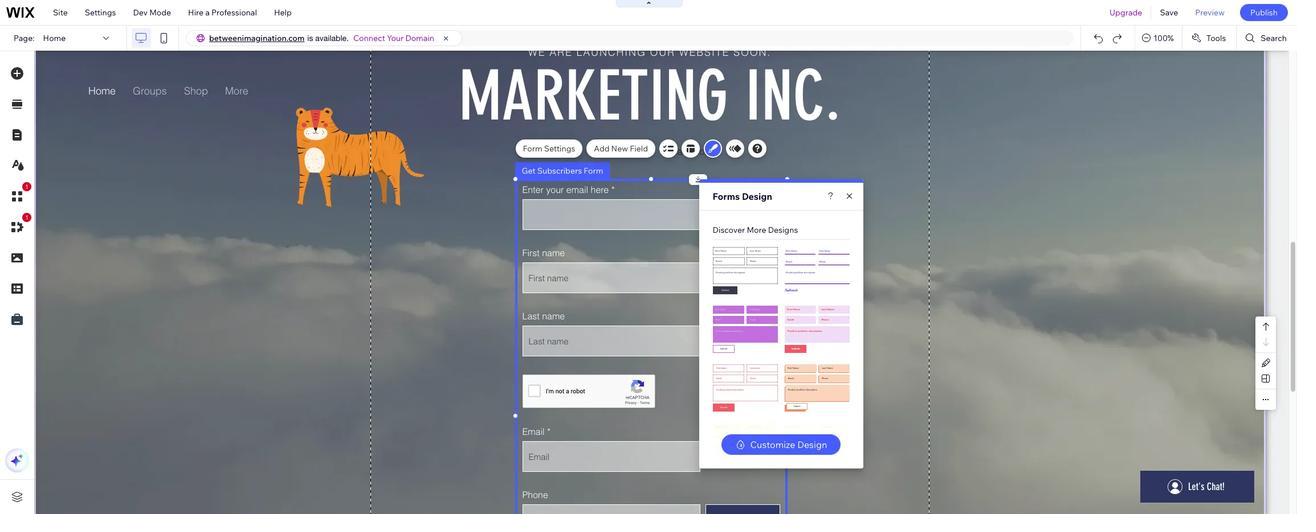 Task type: locate. For each thing, give the bounding box(es) containing it.
a
[[205, 7, 210, 18]]

1 vertical spatial design
[[798, 440, 827, 451]]

1 horizontal spatial design
[[798, 440, 827, 451]]

mode
[[149, 7, 171, 18]]

design right customize
[[798, 440, 827, 451]]

settings left dev
[[85, 7, 116, 18]]

0 horizontal spatial settings
[[85, 7, 116, 18]]

preset01 image
[[713, 247, 778, 295]]

design right forms on the top right
[[742, 191, 773, 202]]

connect
[[353, 33, 385, 43]]

preset08 image
[[785, 424, 850, 471]]

preset04 image
[[785, 306, 850, 353]]

save button
[[1152, 0, 1187, 25]]

1 1 from the top
[[25, 184, 29, 190]]

discover
[[713, 225, 745, 235]]

1
[[25, 184, 29, 190], [25, 214, 29, 221]]

preset06 image
[[785, 365, 850, 412]]

design inside button
[[798, 440, 827, 451]]

2 1 from the top
[[25, 214, 29, 221]]

0 vertical spatial 1 button
[[5, 182, 31, 209]]

site
[[53, 7, 68, 18]]

add new field
[[594, 144, 648, 154]]

0 vertical spatial form
[[523, 144, 543, 154]]

1 horizontal spatial form
[[584, 166, 603, 176]]

100% button
[[1136, 26, 1182, 51]]

design
[[742, 191, 773, 202], [798, 440, 827, 451]]

forms
[[713, 191, 740, 202]]

1 vertical spatial form
[[584, 166, 603, 176]]

designs
[[768, 225, 798, 235]]

1 for second 1 "button"
[[25, 214, 29, 221]]

1 vertical spatial settings
[[544, 144, 575, 154]]

0 vertical spatial 1
[[25, 184, 29, 190]]

0 vertical spatial design
[[742, 191, 773, 202]]

preset03 image
[[713, 306, 778, 353]]

0 horizontal spatial form
[[523, 144, 543, 154]]

settings up subscribers
[[544, 144, 575, 154]]

preview
[[1196, 7, 1225, 18]]

1 vertical spatial 1 button
[[5, 213, 31, 239]]

forms design
[[713, 191, 773, 202]]

preview button
[[1187, 0, 1234, 25]]

1 1 button from the top
[[5, 182, 31, 209]]

hire a professional
[[188, 7, 257, 18]]

1 button
[[5, 182, 31, 209], [5, 213, 31, 239]]

0 horizontal spatial design
[[742, 191, 773, 202]]

0 vertical spatial settings
[[85, 7, 116, 18]]

preset07 image
[[713, 424, 778, 471]]

100%
[[1154, 33, 1174, 43]]

form up get
[[523, 144, 543, 154]]

settings
[[85, 7, 116, 18], [544, 144, 575, 154]]

upgrade
[[1110, 7, 1143, 18]]

preset02 image
[[785, 247, 850, 295]]

publish
[[1251, 7, 1278, 18]]

1 vertical spatial 1
[[25, 214, 29, 221]]

form
[[523, 144, 543, 154], [584, 166, 603, 176]]

1 horizontal spatial settings
[[544, 144, 575, 154]]

form down add
[[584, 166, 603, 176]]

subscribers
[[537, 166, 582, 176]]

customize design button
[[722, 435, 841, 456]]



Task type: describe. For each thing, give the bounding box(es) containing it.
dev
[[133, 7, 148, 18]]

get subscribers form
[[522, 166, 603, 176]]

professional
[[212, 7, 257, 18]]

discover more designs
[[713, 225, 798, 235]]

is available. connect your domain
[[307, 33, 434, 43]]

hire
[[188, 7, 204, 18]]

preset05 image
[[713, 365, 778, 412]]

field
[[630, 144, 648, 154]]

new
[[612, 144, 628, 154]]

design for forms design
[[742, 191, 773, 202]]

your
[[387, 33, 404, 43]]

publish button
[[1241, 4, 1288, 21]]

tools button
[[1183, 26, 1237, 51]]

search button
[[1237, 26, 1298, 51]]

betweenimagination.com
[[209, 33, 305, 43]]

search
[[1261, 33, 1287, 43]]

form settings
[[523, 144, 575, 154]]

is
[[307, 34, 313, 43]]

save
[[1160, 7, 1179, 18]]

domain
[[406, 33, 434, 43]]

dev mode
[[133, 7, 171, 18]]

help
[[274, 7, 292, 18]]

customize design
[[751, 440, 827, 451]]

design for customize design
[[798, 440, 827, 451]]

home
[[43, 33, 66, 43]]

available.
[[315, 34, 349, 43]]

more
[[747, 225, 767, 235]]

tools
[[1207, 33, 1227, 43]]

1 for 2nd 1 "button" from the bottom of the page
[[25, 184, 29, 190]]

add
[[594, 144, 610, 154]]

customize
[[751, 440, 796, 451]]

get
[[522, 166, 536, 176]]

2 1 button from the top
[[5, 213, 31, 239]]



Task type: vqa. For each thing, say whether or not it's contained in the screenshot.
dev mode on the left of the page
yes



